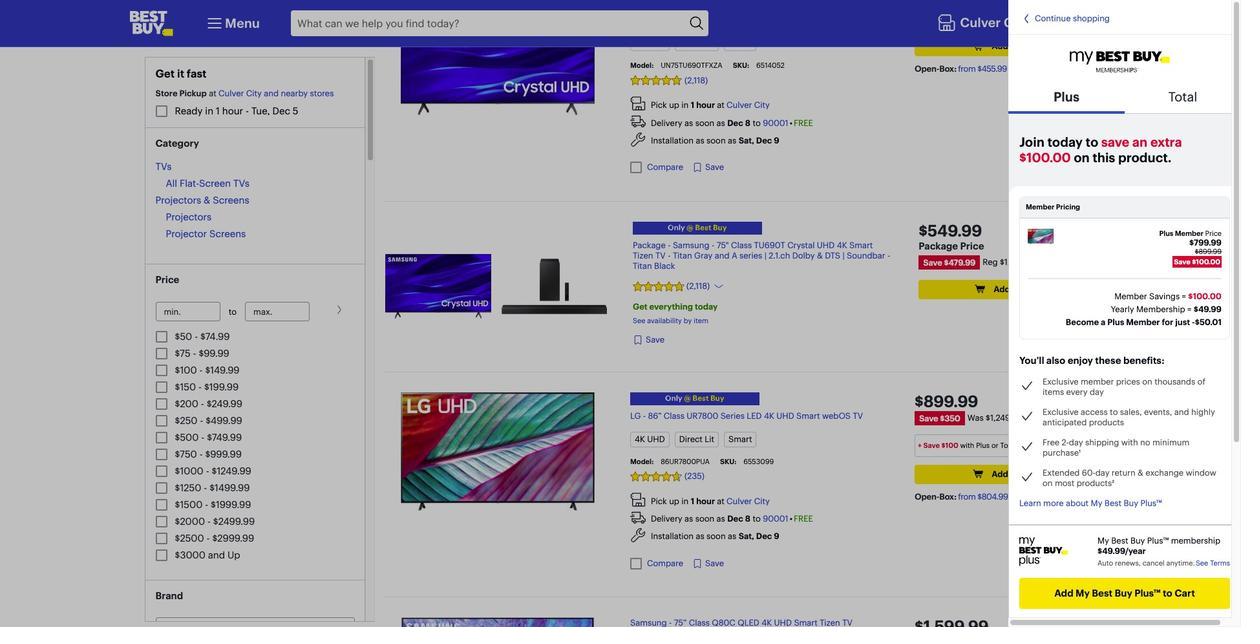 Task type: describe. For each thing, give the bounding box(es) containing it.
1 vertical spatial add to cart button
[[919, 280, 1096, 299]]

ready in 1 hour - tue, dec 5
[[175, 104, 299, 117]]

lg - 86" class ur7800 series led 4k uhd smart webos tv - front_zoom image
[[400, 392, 594, 511]]

Type to search. Navigate forward to hear suggestions text field
[[291, 10, 686, 36]]

1 vertical spatial screens
[[210, 227, 246, 239]]

plus left or
[[976, 441, 990, 450]]

store pickup at culver city and nearby stores
[[156, 88, 334, 98]]

city for lg - 86" class ur7800 series led 4k uhd smart webos tv
[[754, 496, 770, 506]]

events,
[[1144, 407, 1172, 417]]

installation for (2,118)
[[651, 135, 694, 145]]

$1,249.99
[[986, 413, 1022, 423]]

add to cart button for open-box: from $455.99
[[915, 37, 1096, 56]]

$2000 - $2499.99
[[175, 515, 255, 527]]

$1999.99
[[211, 498, 251, 510]]

https://pisces.bbystatic.com/prescaled/108/54/image2/bestbuy_us/images/products/6553/6553099_sd.jpg image
[[1028, 229, 1054, 244]]

0 vertical spatial crystal
[[745, 14, 772, 25]]

it
[[177, 67, 185, 80]]

up for (2,118)
[[669, 100, 679, 110]]

learn
[[1019, 498, 1041, 508]]

0 vertical spatial today
[[1047, 134, 1083, 150]]

continue shopping button
[[1019, 11, 1110, 27]]

0 vertical spatial total
[[1169, 88, 1197, 105]]

apply price range image
[[334, 304, 345, 314]]

0 horizontal spatial total
[[1000, 441, 1016, 450]]

- for $1500 - $1999.99
[[205, 498, 209, 510]]

just
[[1175, 317, 1190, 327]]

cart inside 'button'
[[1175, 587, 1195, 599]]

ur7800
[[687, 410, 718, 421]]

membership
[[1136, 304, 1185, 314]]

49.99 inside my best buy plus ™ membership $ 49.99 /year auto renews, cancel anytime. see terms
[[1102, 545, 1125, 556]]

installation as soon as sat, dec 9 for (235)
[[651, 531, 779, 541]]

samsung - 75" class tu690t crystal uhd 4k smart tizen tv image
[[385, 227, 491, 346]]

and inside exclusive access to sales, events, and highly anticipated products
[[1174, 407, 1189, 417]]

Ready in 1 hour - Tue, Dec 5 checkbox
[[156, 105, 167, 117]]

most
[[1055, 478, 1075, 488]]

• free for smart
[[790, 118, 813, 128]]

6514052
[[756, 61, 785, 70]]

anytime.
[[1166, 559, 1195, 568]]

to down $1,029.98
[[1012, 284, 1021, 294]]

+
[[918, 441, 922, 450]]

0 vertical spatial projectors
[[156, 194, 201, 206]]

cancel
[[1143, 559, 1165, 568]]

culver for samsung
[[727, 100, 752, 110]]

cart for add to cart button related to open-box: from $455.99
[[1020, 41, 1038, 51]]

tu690t inside package - samsung - 75" class tu690t crystal uhd 4k smart tizen tv - titan gray and a series | 2.1.ch dolby & dts | soundbar - titan black
[[754, 240, 785, 250]]

0 vertical spatial best
[[1105, 498, 1122, 508]]

see availability by item button
[[633, 316, 708, 326]]

- for $100 - $149.99
[[200, 364, 203, 376]]

8 for (235)
[[745, 513, 751, 524]]

$ right membership
[[1194, 304, 1198, 314]]

1 horizontal spatial $200
[[940, 17, 961, 27]]

my inside 'button'
[[1076, 587, 1090, 599]]

projector screens link
[[166, 227, 246, 239]]

- for lg - 86" class ur7800 series led 4k uhd smart webos tv
[[643, 410, 646, 421]]

member up yearly
[[1115, 291, 1147, 302]]

brand
[[156, 589, 183, 601]]

0 vertical spatial tizen
[[833, 14, 853, 25]]

0 vertical spatial tv
[[855, 14, 865, 25]]

0 horizontal spatial titan
[[633, 260, 652, 271]]

$50 - $74.99 checkbox
[[156, 331, 167, 342]]

$1500
[[175, 498, 203, 510]]

60-
[[1082, 468, 1096, 478]]

0 vertical spatial best buy membership image
[[1070, 48, 1170, 73]]

yearly
[[1111, 304, 1134, 314]]

$150 - $199.99 link
[[175, 380, 239, 393]]

$250 - $499.99 checkbox
[[156, 415, 167, 426]]

0 vertical spatial tu690t
[[712, 14, 743, 25]]

Compare checkbox
[[630, 162, 642, 173]]

0 vertical spatial buy
[[1124, 498, 1138, 508]]

and up tue,
[[264, 88, 279, 98]]

projectors link
[[166, 210, 212, 223]]

Minimum Price text field
[[156, 301, 221, 321]]

exclusive for every
[[1043, 377, 1079, 387]]

member pricing
[[1026, 202, 1080, 211]]

save $
[[1174, 258, 1196, 267]]

sat, for (2,118)
[[739, 135, 754, 145]]

dts
[[825, 250, 840, 260]]

6553099
[[744, 457, 774, 466]]

add for middle add to cart button
[[994, 284, 1010, 294]]

1 vertical spatial $899.99
[[915, 392, 978, 411]]

my inside my best buy plus ™ membership $ 49.99 /year auto renews, cancel anytime. see terms
[[1098, 535, 1109, 546]]

tvs all flat-screen tvs projectors & screens projectors projector screens
[[156, 160, 250, 239]]

cart for middle add to cart button
[[1022, 284, 1040, 294]]

0 vertical spatial tvs
[[156, 160, 172, 172]]

Compare checkbox
[[630, 558, 642, 569]]

$899.99 inside plus member price $799.99 $899.99 save $ 100.00
[[1195, 247, 1222, 256]]

save button for (2,118)
[[692, 161, 724, 174]]

also
[[1047, 355, 1066, 367]]

culver city and nearby stores button
[[219, 88, 334, 99]]

webos
[[822, 410, 851, 421]]

to left save
[[1086, 134, 1098, 150]]

0 vertical spatial my
[[1091, 498, 1103, 508]]

$1250 - $1499.99 link
[[175, 481, 250, 493]]

- for $250 - $499.99
[[200, 414, 204, 426]]

0 horizontal spatial samsung
[[630, 14, 667, 25]]

highly
[[1191, 407, 1215, 417]]

$3000 and up link
[[175, 548, 241, 561]]

$1500 - $1999.99 checkbox
[[156, 499, 167, 510]]

$750
[[175, 448, 197, 460]]

delivery for (235)
[[651, 513, 682, 524]]

0 vertical spatial =
[[1182, 291, 1186, 302]]

$ right +
[[941, 441, 945, 450]]

delivery as soon as dec 8 to for (2,118)
[[651, 118, 761, 128]]

0 horizontal spatial $749.99
[[207, 431, 242, 443]]

$750 - $999.99 checkbox
[[156, 448, 167, 460]]

- for $2000 - $2499.99
[[208, 515, 211, 527]]

- left a
[[712, 240, 714, 250]]

plus™
[[1135, 587, 1161, 599]]

plus down extended 60-day return & exchange window on most products²
[[1141, 498, 1156, 508]]

anticipated
[[1043, 417, 1087, 428]]

total link
[[1169, 88, 1197, 105]]

and inside package - samsung - 75" class tu690t crystal uhd 4k smart tizen tv - titan gray and a series | 2.1.ch dolby & dts | soundbar - titan black
[[715, 250, 730, 260]]

to up '$74.99'
[[229, 306, 237, 316]]

0 horizontal spatial best buy membership image
[[1019, 536, 1068, 568]]

$1000 - $1249.99
[[175, 464, 252, 477]]

- left gray
[[668, 250, 671, 260]]

sku: for (2,118)
[[733, 61, 749, 70]]

member left the pricing
[[1026, 202, 1055, 211]]

add to cart for from $455.99
[[992, 41, 1038, 51]]

$1250 - $1499.99 checkbox
[[156, 482, 167, 493]]

best inside my best buy plus ™ membership $ 49.99 /year auto renews, cancel anytime. see terms
[[1111, 535, 1128, 546]]

& inside extended 60-day return & exchange window on most products²
[[1138, 468, 1143, 478]]

save $479.99
[[923, 257, 976, 267]]

2 vertical spatial tv
[[853, 410, 863, 421]]

1 horizontal spatial tvs
[[234, 177, 250, 189]]

1 vertical spatial projectors
[[166, 210, 212, 223]]

day for 2-
[[1069, 437, 1083, 448]]

1 horizontal spatial $749.99
[[986, 17, 1017, 27]]

exclusive for anticipated
[[1043, 407, 1079, 417]]

extra
[[1150, 134, 1182, 150]]

$999.99
[[206, 448, 242, 460]]

best inside 'button'
[[1092, 587, 1113, 599]]

cart right cart icon
[[1085, 15, 1112, 31]]

$500 - $749.99 checkbox
[[156, 431, 167, 443]]

with for shipping
[[1121, 437, 1138, 448]]

add my best buy plus™ to cart
[[1054, 587, 1195, 599]]

for
[[1162, 317, 1174, 327]]

add for add to cart button corresponding to open-box: from $804.99
[[992, 469, 1008, 479]]

- for $50 - $74.99
[[195, 330, 198, 342]]

un75tu690tfxza
[[661, 61, 723, 70]]

$350
[[940, 413, 961, 423]]

plus inside member savings = $ 100.00 yearly membership = $ 49.99 become a plus member for just -$ 50.01
[[1108, 317, 1124, 327]]

add my best buy plus™ to cart button
[[1019, 578, 1230, 609]]

member down membership
[[1126, 317, 1160, 327]]

see
[[633, 316, 645, 325]]

save button for (235)
[[692, 557, 724, 570]]

up
[[228, 548, 241, 561]]

$ right the savings
[[1188, 291, 1193, 302]]

at for lg
[[717, 496, 724, 506]]

with for 100
[[960, 441, 974, 450]]

package inside $549.99 package price
[[919, 240, 958, 252]]

100.00 inside plus member price $799.99 $899.99 save $ 100.00
[[1196, 258, 1220, 267]]

on inside exclusive member prices on thousands of items every day
[[1142, 377, 1152, 387]]

86"
[[648, 410, 662, 421]]

0 vertical spatial uhd
[[774, 14, 792, 25]]

to down (235) link
[[753, 513, 761, 524]]

reg
[[983, 257, 998, 267]]

reg $1,029.98
[[983, 257, 1037, 267]]

2 vertical spatial price
[[156, 273, 180, 285]]

(235) link
[[630, 471, 894, 482]]

uhd for 4k
[[777, 410, 794, 421]]

$150
[[175, 380, 196, 393]]

$3000 and up
[[175, 548, 241, 561]]

at for samsung
[[717, 100, 724, 110]]

samsung - 75" class q80c qled 4k uhd smart tizen tv - front_zoom image
[[400, 618, 594, 627]]

- inside member savings = $ 100.00 yearly membership = $ 49.99 become a plus member for just -$ 50.01
[[1192, 317, 1195, 327]]

1 right ready
[[216, 104, 220, 117]]

$549.99 package price
[[919, 221, 984, 252]]

on inside extended 60-day return & exchange window on most products²
[[1043, 478, 1053, 488]]

$200 - $249.99
[[175, 397, 243, 409]]

tue,
[[252, 104, 270, 117]]

1 vertical spatial (2,118) link
[[633, 281, 710, 291]]

see terms
[[1196, 559, 1230, 568]]

model: for samsung
[[630, 61, 654, 70]]

1 | from the left
[[765, 250, 767, 260]]

Maximum Price text field
[[245, 301, 310, 321]]

free for smart
[[794, 118, 813, 128]]

0 vertical spatial city
[[246, 88, 262, 98]]

more
[[1043, 498, 1064, 508]]

bestbuy.com image
[[129, 10, 173, 36]]

return
[[1112, 468, 1136, 478]]

gray
[[694, 250, 713, 260]]

get for get everything today see availability by item
[[633, 301, 648, 311]]

100.00 inside member savings = $ 100.00 yearly membership = $ 49.99 become a plus member for just -$ 50.01
[[1193, 291, 1222, 302]]

in right ready
[[205, 104, 214, 117]]

on this product .
[[1074, 149, 1172, 165]]

0 horizontal spatial 75"
[[674, 14, 686, 25]]

sales,
[[1120, 407, 1142, 417]]

$500
[[175, 431, 199, 443]]

package - samsung - 75" class tu690t crystal uhd 4k smart tizen tv - titan gray and a series | 2.1.ch dolby & dts | soundbar - titan black link
[[633, 240, 890, 271]]

- for $500 - $749.99
[[202, 431, 205, 443]]

0 vertical spatial culver
[[219, 88, 244, 98]]

add to cart button for open-box: from $804.99
[[915, 465, 1096, 484]]

1 vertical spatial save button
[[633, 333, 665, 346]]

$799.99
[[1189, 237, 1222, 247]]

sat, for (235)
[[739, 531, 754, 541]]

$50 - $74.99 link
[[175, 330, 230, 342]]

add inside 'button'
[[1054, 587, 1074, 599]]

$1500 - $1999.99
[[175, 498, 251, 510]]

tizen inside package - samsung - 75" class tu690t crystal uhd 4k smart tizen tv - titan gray and a series | 2.1.ch dolby & dts | soundbar - titan black
[[633, 250, 653, 260]]

extended
[[1043, 468, 1080, 478]]

box: for from $804.99
[[939, 491, 956, 501]]

series
[[740, 250, 762, 260]]

join
[[1019, 134, 1045, 150]]

plus up join today to
[[1054, 88, 1080, 105]]

pricing
[[1056, 202, 1080, 211]]

- right the soundbar
[[887, 250, 890, 260]]

lg
[[630, 410, 641, 421]]

$50
[[175, 330, 192, 342]]

0 vertical spatial 100.00
[[1027, 149, 1071, 165]]

plus inside my best buy plus ™ membership $ 49.99 /year auto renews, cancel anytime. see terms
[[1147, 535, 1163, 546]]

class for tu690t
[[689, 14, 709, 25]]

see terms button
[[1196, 559, 1230, 568]]

and down $2500 - $2999.99
[[208, 548, 225, 561]]

0 vertical spatial on
[[1074, 149, 1090, 165]]

culver city button for (2,118)
[[727, 100, 770, 110]]

$100 - $149.99 link
[[175, 364, 240, 376]]

tvs link
[[156, 160, 250, 172]]



Task type: vqa. For each thing, say whether or not it's contained in the screenshot.
the Union Pay "Image"
no



Task type: locate. For each thing, give the bounding box(es) containing it.
2 package from the left
[[919, 240, 958, 252]]

add to cart button down reg $1,029.98 in the top of the page
[[919, 280, 1096, 299]]

hour
[[696, 100, 715, 110], [223, 104, 243, 117], [696, 496, 715, 506]]

$1250
[[175, 481, 202, 493]]

$2000 - $2499.99 checkbox
[[156, 515, 167, 527]]

$1499.99
[[210, 481, 250, 493]]

1 vertical spatial day
[[1069, 437, 1083, 448]]

class right 86"
[[664, 410, 685, 421]]

$500 - $749.99 link
[[175, 431, 242, 443]]

2 sat, from the top
[[739, 531, 754, 541]]

75"
[[674, 14, 686, 25], [717, 240, 729, 250]]

2 vertical spatial class
[[664, 410, 685, 421]]

sku: left "6553099"
[[720, 457, 737, 466]]

- right $500
[[202, 431, 205, 443]]

membership
[[1171, 535, 1221, 546]]

pick
[[651, 100, 667, 110], [651, 496, 667, 506]]

0 vertical spatial open-
[[915, 63, 939, 74]]

to inside exclusive access to sales, events, and highly anticipated products
[[1110, 407, 1118, 417]]

2 vertical spatial save button
[[692, 557, 724, 570]]

0 horizontal spatial &
[[204, 194, 211, 206]]

2 vertical spatial best
[[1092, 587, 1113, 599]]

buy left plus™
[[1115, 587, 1132, 599]]

exclusive inside exclusive member prices on thousands of items every day
[[1043, 377, 1079, 387]]

uhd up 6514052
[[774, 14, 792, 25]]

smart inside package - samsung - 75" class tu690t crystal uhd 4k smart tizen tv - titan gray and a series | 2.1.ch dolby & dts | soundbar - titan black
[[849, 240, 873, 250]]

1 vertical spatial $749.99
[[207, 431, 242, 443]]

no
[[1140, 437, 1150, 448]]

0 horizontal spatial on
[[1043, 478, 1053, 488]]

1 vertical spatial =
[[1188, 304, 1192, 314]]

free
[[794, 118, 813, 128], [794, 513, 813, 524]]

price for plus
[[1205, 229, 1222, 238]]

culver city button for (235)
[[727, 496, 770, 506]]

tab list containing plus
[[1008, 88, 1241, 114]]

as
[[685, 118, 693, 128], [717, 118, 725, 128], [696, 135, 704, 145], [728, 135, 736, 145], [685, 513, 693, 524], [717, 513, 725, 524], [696, 531, 704, 541], [728, 531, 736, 541]]

0 vertical spatial installation as soon as sat, dec 9
[[651, 135, 779, 145]]

delivery down the un75tu690tfxza at the right
[[651, 118, 682, 128]]

delivery as soon as dec 8 to for (235)
[[651, 513, 761, 524]]

class
[[689, 14, 709, 25], [731, 240, 752, 250], [664, 410, 685, 421]]

1 vertical spatial best buy membership image
[[1019, 536, 1068, 568]]

samsung up the un75tu690tfxza at the right
[[630, 14, 667, 25]]

total right or
[[1000, 441, 1016, 450]]

1 vertical spatial best
[[1111, 535, 1128, 546]]

add to cart button
[[915, 37, 1096, 56], [919, 280, 1096, 299], [915, 465, 1096, 484]]

pick up in 1 hour at culver city for (2,118)
[[651, 100, 770, 110]]

0 vertical spatial pick
[[651, 100, 667, 110]]

$1,029.98
[[1000, 257, 1037, 267]]

1 vertical spatial sku:
[[720, 457, 737, 466]]

= right the savings
[[1182, 291, 1186, 302]]

2-
[[1062, 437, 1069, 448]]

- for $750 - $999.99
[[200, 448, 203, 460]]

1 free from the top
[[794, 118, 813, 128]]

4k for smart
[[764, 410, 774, 421]]

- right $1250
[[204, 481, 207, 493]]

get inside get everything today see availability by item
[[633, 301, 648, 311]]

plus right a at the right bottom of the page
[[1108, 317, 1124, 327]]

learn more about my best buy plus ™
[[1019, 498, 1162, 508]]

1 vertical spatial at
[[717, 100, 724, 110]]

1 vertical spatial installation
[[651, 531, 694, 541]]

2 vertical spatial on
[[1043, 478, 1053, 488]]

$99.99
[[199, 347, 230, 359]]

$ inside 'save an extra $'
[[1019, 149, 1027, 165]]

samsung - a series | 2.1.ch dolby & dts | soundbar - titan black image
[[501, 227, 607, 346]]

• for (2,118)
[[790, 118, 793, 128]]

2 8 from the top
[[745, 513, 751, 524]]

pick up in 1 hour at culver city down (235)
[[651, 496, 770, 506]]

was
[[968, 17, 984, 27], [968, 413, 984, 423]]

$75 - $99.99 checkbox
[[156, 347, 167, 359]]

2 pick up in 1 hour at culver city from the top
[[651, 496, 770, 506]]

- for samsung - 75" class tu690t crystal uhd 4k smart tizen tv
[[669, 14, 672, 25]]

compare for (235)
[[647, 558, 683, 568]]

box: for from $455.99
[[939, 63, 956, 74]]

get for get it fast
[[156, 67, 175, 80]]

$2500 - $2999.99
[[175, 532, 254, 544]]

main element
[[204, 10, 260, 36]]

get everything today see availability by item
[[633, 301, 718, 325]]

day inside free 2-day shipping with no minimum purchase¹
[[1069, 437, 1083, 448]]

open- for open-box: from $455.99
[[915, 63, 939, 74]]

™
[[1156, 498, 1162, 508], [1163, 535, 1169, 546]]

add to cart
[[992, 41, 1038, 51], [994, 284, 1040, 294], [992, 469, 1038, 479]]

uhd right the led
[[777, 410, 794, 421]]

buy
[[1124, 498, 1138, 508], [1131, 535, 1145, 546], [1115, 587, 1132, 599]]

$50 - $74.99
[[175, 330, 230, 342]]

$2500 - $2999.99 checkbox
[[156, 532, 167, 544]]

™ inside my best buy plus ™ membership $ 49.99 /year auto renews, cancel anytime. see terms
[[1163, 535, 1169, 546]]

today inside get everything today see availability by item
[[695, 301, 718, 311]]

in for samsung
[[682, 100, 689, 110]]

0 vertical spatial add to cart
[[992, 41, 1038, 51]]

1 vertical spatial 8
[[745, 513, 751, 524]]

1 vertical spatial (2,118)
[[687, 281, 710, 291]]

2 vertical spatial smart
[[796, 410, 820, 421]]

75" up the un75tu690tfxza at the right
[[674, 14, 686, 25]]

1 down the un75tu690tfxza at the right
[[691, 100, 694, 110]]

up down 86ur7800pua
[[669, 496, 679, 506]]

day right every
[[1090, 387, 1104, 397]]

cart for add to cart button corresponding to open-box: from $804.99
[[1020, 469, 1038, 479]]

$2500 - $2999.99 link
[[175, 532, 254, 544]]

on left most on the bottom right of the page
[[1043, 478, 1053, 488]]

1 exclusive from the top
[[1043, 377, 1079, 387]]

open- for open-box: from $804.99
[[915, 491, 939, 501]]

1 up from the top
[[669, 100, 679, 110]]

on left this at the right of the page
[[1074, 149, 1090, 165]]

hour for lg
[[696, 496, 715, 506]]

buy inside 'button'
[[1115, 587, 1132, 599]]

uhd for crystal
[[817, 240, 835, 250]]

price inside plus member price $799.99 $899.99 save $ 100.00
[[1205, 229, 1222, 238]]

2.1.ch
[[769, 250, 790, 260]]

1 pick up in 1 hour at culver city from the top
[[651, 100, 770, 110]]

1 horizontal spatial total
[[1169, 88, 1197, 105]]

2 | from the left
[[843, 250, 845, 260]]

2 installation as soon as sat, dec 9 from the top
[[651, 531, 779, 541]]

add to cart for from $804.99
[[992, 469, 1038, 479]]

add for add to cart button related to open-box: from $455.99
[[992, 41, 1008, 51]]

- for $200 - $249.99
[[201, 397, 204, 409]]

with inside free 2-day shipping with no minimum purchase¹
[[1121, 437, 1138, 448]]

pick up in 1 hour at culver city down the un75tu690tfxza at the right
[[651, 100, 770, 110]]

best down auto
[[1092, 587, 1113, 599]]

0 vertical spatial at
[[209, 88, 217, 98]]

class inside package - samsung - 75" class tu690t crystal uhd 4k smart tizen tv - titan gray and a series | 2.1.ch dolby & dts | soundbar - titan black
[[731, 240, 752, 250]]

projectors up projector
[[166, 210, 212, 223]]

1 vertical spatial add to cart
[[994, 284, 1040, 294]]

to right plus™
[[1163, 587, 1173, 599]]

$150 - $199.99 checkbox
[[156, 381, 167, 393]]

1 compare from the top
[[647, 162, 683, 172]]

sku: left 6514052
[[733, 61, 749, 70]]

- right $100
[[200, 364, 203, 376]]

model: for lg
[[630, 457, 654, 466]]

0 vertical spatial pick up in 1 hour at culver city
[[651, 100, 770, 110]]

get
[[156, 67, 175, 80], [633, 301, 648, 311]]

(2,118) down gray
[[687, 281, 710, 291]]

buy inside my best buy plus ™ membership $ 49.99 /year auto renews, cancel anytime. see terms
[[1131, 535, 1145, 546]]

0 horizontal spatial tu690t
[[712, 14, 743, 25]]

hour for samsung
[[696, 100, 715, 110]]

screens right projector
[[210, 227, 246, 239]]

cart
[[1085, 15, 1112, 31], [1020, 41, 1038, 51], [1022, 284, 1040, 294], [1020, 469, 1038, 479], [1175, 587, 1195, 599]]

up for (235)
[[669, 496, 679, 506]]

class up the un75tu690tfxza at the right
[[689, 14, 709, 25]]

1 pick from the top
[[651, 100, 667, 110]]

culver city button down 6514052
[[727, 100, 770, 110]]

4k for tizen
[[794, 14, 805, 25]]

titan left gray
[[673, 250, 692, 260]]

1 vertical spatial get
[[633, 301, 648, 311]]

2 9 from the top
[[774, 531, 779, 541]]

add to cart up learn
[[992, 469, 1038, 479]]

tvs
[[156, 160, 172, 172], [234, 177, 250, 189]]

1 horizontal spatial =
[[1188, 304, 1192, 314]]

compare right compare checkbox
[[647, 558, 683, 568]]

product
[[1118, 149, 1168, 165]]

1 9 from the top
[[774, 135, 779, 145]]

exclusive down items
[[1043, 407, 1079, 417]]

pick up in 1 hour at culver city
[[651, 100, 770, 110], [651, 496, 770, 506]]

flat-
[[180, 177, 199, 189]]

1 horizontal spatial today
[[1047, 134, 1083, 150]]

4k inside package - samsung - 75" class tu690t crystal uhd 4k smart tizen tv - titan gray and a series | 2.1.ch dolby & dts | soundbar - titan black
[[837, 240, 847, 250]]

™ down exchange
[[1156, 498, 1162, 508]]

1 horizontal spatial tizen
[[833, 14, 853, 25]]

class for ur7800
[[664, 410, 685, 421]]

add to cart button down was $749.99
[[915, 37, 1096, 56]]

city down 6514052
[[754, 100, 770, 110]]

plus right /year
[[1147, 535, 1163, 546]]

continue shopping
[[1035, 13, 1110, 23]]

0 horizontal spatial ™
[[1156, 498, 1162, 508]]

uhd
[[774, 14, 792, 25], [817, 240, 835, 250], [777, 410, 794, 421]]

hour down store pickup at culver city and nearby stores
[[223, 104, 243, 117]]

$3000 and Up checkbox
[[156, 549, 167, 561]]

$149.99
[[205, 364, 240, 376]]

$250
[[175, 414, 198, 426]]

day inside exclusive member prices on thousands of items every day
[[1090, 387, 1104, 397]]

best down products²
[[1105, 498, 1122, 508]]

day down anticipated
[[1069, 437, 1083, 448]]

or
[[992, 441, 999, 450]]

at down (235) link
[[717, 496, 724, 506]]

1 package from the left
[[633, 240, 666, 250]]

1 vertical spatial sat,
[[739, 531, 754, 541]]

4k
[[794, 14, 805, 25], [837, 240, 847, 250], [764, 410, 774, 421]]

at right pickup
[[209, 88, 217, 98]]

2 vertical spatial uhd
[[777, 410, 794, 421]]

compare right compare option
[[647, 162, 683, 172]]

1 vertical spatial pick
[[651, 496, 667, 506]]

(2,118) for the bottom (2,118) link
[[687, 281, 710, 291]]

$ right the just on the bottom right of the page
[[1195, 317, 1200, 327]]

- for $1250 - $1499.99
[[204, 481, 207, 493]]

pick for (235)
[[651, 496, 667, 506]]

-
[[669, 14, 672, 25], [246, 104, 249, 117], [668, 240, 671, 250], [712, 240, 714, 250], [668, 250, 671, 260], [887, 250, 890, 260], [1192, 317, 1195, 327], [195, 330, 198, 342], [193, 347, 197, 359], [200, 364, 203, 376], [199, 380, 202, 393], [201, 397, 204, 409], [643, 410, 646, 421], [200, 414, 204, 426], [202, 431, 205, 443], [200, 448, 203, 460], [206, 464, 210, 477], [204, 481, 207, 493], [205, 498, 209, 510], [208, 515, 211, 527], [207, 532, 210, 544]]

1 for samsung
[[691, 100, 694, 110]]

you'll also enjoy these benefits:
[[1019, 355, 1164, 367]]

0 vertical spatial (2,118) link
[[630, 75, 894, 86]]

day for 60-
[[1096, 468, 1110, 478]]

(2,118) link down 6514052
[[630, 75, 894, 86]]

cart link
[[1062, 14, 1112, 33]]

exclusive member prices on thousands of items every day
[[1043, 377, 1206, 397]]

100.00 down '$799.99'
[[1196, 258, 1220, 267]]

1 8 from the top
[[745, 118, 751, 128]]

culver for lg
[[727, 496, 752, 506]]

0 vertical spatial sat,
[[739, 135, 754, 145]]

cart icon image
[[1062, 14, 1081, 33]]

1 vertical spatial 4k
[[837, 240, 847, 250]]

2 compare from the top
[[647, 558, 683, 568]]

- right $50
[[195, 330, 198, 342]]

projectors down all
[[156, 194, 201, 206]]

package up save $479.99
[[919, 240, 958, 252]]

1 installation from the top
[[651, 135, 694, 145]]

benefits:
[[1123, 355, 1164, 367]]

1 vertical spatial price
[[960, 240, 984, 252]]

/year
[[1125, 545, 1146, 556]]

2 delivery as soon as dec 8 to from the top
[[651, 513, 761, 524]]

0 vertical spatial $200
[[940, 17, 961, 27]]

1 horizontal spatial crystal
[[787, 240, 815, 250]]

0 vertical spatial save button
[[692, 161, 724, 174]]

9 for (235)
[[774, 531, 779, 541]]

to
[[1010, 41, 1019, 51], [753, 118, 761, 128], [1086, 134, 1098, 150], [1012, 284, 1021, 294], [229, 306, 237, 316], [1110, 407, 1118, 417], [1010, 469, 1019, 479], [753, 513, 761, 524], [1163, 587, 1173, 599]]

0 vertical spatial culver city button
[[727, 100, 770, 110]]

total up extra on the top of page
[[1169, 88, 1197, 105]]

2 horizontal spatial 4k
[[837, 240, 847, 250]]

- down $750 - $999.99 link
[[206, 464, 210, 477]]

1 vertical spatial city
[[754, 100, 770, 110]]

tu690t up the un75tu690tfxza at the right
[[712, 14, 743, 25]]

1 • from the top
[[790, 118, 793, 128]]

(235)
[[685, 471, 705, 481]]

package inside package - samsung - 75" class tu690t crystal uhd 4k smart tizen tv - titan gray and a series | 2.1.ch dolby & dts | soundbar - titan black
[[633, 240, 666, 250]]

2 up from the top
[[669, 496, 679, 506]]

(2,118) for topmost (2,118) link
[[685, 75, 708, 85]]

in for lg
[[682, 496, 689, 506]]

1 model: from the top
[[630, 61, 654, 70]]

price inside $549.99 package price
[[960, 240, 984, 252]]

0 vertical spatial delivery as soon as dec 8 to
[[651, 118, 761, 128]]

was for was $1,249.99
[[968, 413, 984, 423]]

pick down the un75tu690tfxza at the right
[[651, 100, 667, 110]]

2 delivery from the top
[[651, 513, 682, 524]]

0 horizontal spatial tizen
[[633, 250, 653, 260]]

2 vertical spatial 4k
[[764, 410, 774, 421]]

8 for (2,118)
[[745, 118, 751, 128]]

2 vertical spatial buy
[[1115, 587, 1132, 599]]

0 vertical spatial ™
[[1156, 498, 1162, 508]]

city down (235) link
[[754, 496, 770, 506]]

- right $75
[[193, 347, 197, 359]]

1 vertical spatial my
[[1098, 535, 1109, 546]]

cart down anytime.
[[1175, 587, 1195, 599]]

& inside tvs all flat-screen tvs projectors & screens projectors projector screens
[[204, 194, 211, 206]]

you'll
[[1019, 355, 1044, 367]]

49.99 up auto
[[1102, 545, 1125, 556]]

0 vertical spatial $899.99
[[1195, 247, 1222, 256]]

1 sat, from the top
[[739, 135, 754, 145]]

2 exclusive from the top
[[1043, 407, 1079, 417]]

$1000 - $1249.99 checkbox
[[156, 465, 167, 477]]

1 vertical spatial was
[[968, 413, 984, 423]]

0 vertical spatial •
[[790, 118, 793, 128]]

city for samsung - 75" class tu690t crystal uhd 4k smart tizen tv
[[754, 100, 770, 110]]

100
[[945, 441, 958, 450]]

this
[[1093, 149, 1115, 165]]

pick up in 1 hour at culver city for (235)
[[651, 496, 770, 506]]

delivery as soon as dec 8 to
[[651, 118, 761, 128], [651, 513, 761, 524]]

get it fast
[[156, 67, 207, 80]]

$899.99 up save $
[[1195, 247, 1222, 256]]

best buy membership image
[[1070, 48, 1170, 73], [1019, 536, 1068, 568]]

- for package - samsung - 75" class tu690t crystal uhd 4k smart tizen tv - titan gray and a series | 2.1.ch dolby & dts | soundbar - titan black
[[668, 240, 671, 250]]

$2000
[[175, 515, 205, 527]]

49.99 inside member savings = $ 100.00 yearly membership = $ 49.99 become a plus member for just -$ 50.01
[[1198, 304, 1222, 314]]

$549.99
[[919, 221, 982, 240]]

- right $750 on the bottom left of page
[[200, 448, 203, 460]]

• free
[[790, 118, 813, 128], [790, 513, 813, 524]]

samsung up black
[[673, 240, 710, 250]]

today up "item"
[[695, 301, 718, 311]]

lg - 86" class ur7800 series led 4k uhd smart webos tv
[[630, 410, 863, 421]]

installation as soon as sat, dec 9
[[651, 135, 779, 145], [651, 531, 779, 541]]

2 pick from the top
[[651, 496, 667, 506]]

2 • from the top
[[790, 513, 793, 524]]

0 horizontal spatial =
[[1182, 291, 1186, 302]]

tv inside package - samsung - 75" class tu690t crystal uhd 4k smart tizen tv - titan gray and a series | 2.1.ch dolby & dts | soundbar - titan black
[[655, 250, 666, 260]]

1 vertical spatial delivery as soon as dec 8 to
[[651, 513, 761, 524]]

crystal
[[745, 14, 772, 25], [787, 240, 815, 250]]

2 box: from the top
[[939, 491, 956, 501]]

2 horizontal spatial &
[[1138, 468, 1143, 478]]

2 free from the top
[[794, 513, 813, 524]]

pick for (2,118)
[[651, 100, 667, 110]]

box: left from $804.99
[[939, 491, 956, 501]]

9 for (2,118)
[[774, 135, 779, 145]]

was $1,249.99
[[968, 413, 1022, 423]]

price for $549.99
[[960, 240, 984, 252]]

2 vertical spatial city
[[754, 496, 770, 506]]

plus inside plus member price $799.99 $899.99 save $ 100.00
[[1159, 229, 1174, 238]]

samsung inside package - samsung - 75" class tu690t crystal uhd 4k smart tizen tv - titan gray and a series | 2.1.ch dolby & dts | soundbar - titan black
[[673, 240, 710, 250]]

$2999.99
[[213, 532, 254, 544]]

& inside package - samsung - 75" class tu690t crystal uhd 4k smart tizen tv - titan gray and a series | 2.1.ch dolby & dts | soundbar - titan black
[[817, 250, 823, 260]]

2 vertical spatial &
[[1138, 468, 1143, 478]]

delivery for (2,118)
[[651, 118, 682, 128]]

0 vertical spatial smart
[[807, 14, 830, 25]]

sku: for (235)
[[720, 457, 737, 466]]

0 vertical spatial &
[[204, 194, 211, 206]]

1 horizontal spatial package
[[919, 240, 958, 252]]

smart
[[807, 14, 830, 25], [849, 240, 873, 250], [796, 410, 820, 421]]

at down the un75tu690tfxza at the right
[[717, 100, 724, 110]]

(2,118)
[[685, 75, 708, 85], [687, 281, 710, 291]]

1 vertical spatial pick up in 1 hour at culver city
[[651, 496, 770, 506]]

products²
[[1077, 478, 1114, 488]]

1 box: from the top
[[939, 63, 956, 74]]

1 delivery from the top
[[651, 118, 682, 128]]

free 2-day shipping with no minimum purchase¹
[[1043, 437, 1190, 458]]

1 horizontal spatial on
[[1074, 149, 1090, 165]]

package
[[633, 240, 666, 250], [919, 240, 958, 252]]

2 • free from the top
[[790, 513, 813, 524]]

& right return
[[1138, 468, 1143, 478]]

2 vertical spatial culver
[[727, 496, 752, 506]]

on right 'prices'
[[1142, 377, 1152, 387]]

2 culver city button from the top
[[727, 496, 770, 506]]

member inside plus member price $799.99 $899.99 save $ 100.00
[[1175, 229, 1204, 238]]

2 installation from the top
[[651, 531, 694, 541]]

1 delivery as soon as dec 8 to from the top
[[651, 118, 761, 128]]

1 horizontal spatial get
[[633, 301, 648, 311]]

1 open- from the top
[[915, 63, 939, 74]]

1 vertical spatial on
[[1142, 377, 1152, 387]]

$100 - $149.99 checkbox
[[156, 364, 167, 376]]

- for $1000 - $1249.99
[[206, 464, 210, 477]]

1 culver city button from the top
[[727, 100, 770, 110]]

1 horizontal spatial &
[[817, 250, 823, 260]]

item
[[694, 316, 708, 325]]

crystal left dts
[[787, 240, 815, 250]]

| left 2.1.ch
[[765, 250, 767, 260]]

buy down extended 60-day return & exchange window on most products²
[[1124, 498, 1138, 508]]

was right $350 at the bottom right of page
[[968, 413, 984, 423]]

75" inside package - samsung - 75" class tu690t crystal uhd 4k smart tizen tv - titan gray and a series | 2.1.ch dolby & dts | soundbar - titan black
[[717, 240, 729, 250]]

$3000
[[175, 548, 206, 561]]

member up save $
[[1175, 229, 1204, 238]]

to left extended on the right bottom
[[1010, 469, 1019, 479]]

$749.99 up 'from $455.99'
[[986, 17, 1017, 27]]

was for was $749.99
[[968, 17, 984, 27]]

crystal inside package - samsung - 75" class tu690t crystal uhd 4k smart tizen tv - titan gray and a series | 2.1.ch dolby & dts | soundbar - titan black
[[787, 240, 815, 250]]

pick down 86ur7800pua
[[651, 496, 667, 506]]

$899.99 up $350 at the bottom right of page
[[915, 392, 978, 411]]

1 vertical spatial tizen
[[633, 250, 653, 260]]

$200 - $249.99 checkbox
[[156, 398, 167, 409]]

titan left black
[[633, 260, 652, 271]]

0 vertical spatial (2,118)
[[685, 75, 708, 85]]

• for (235)
[[790, 513, 793, 524]]

- for $75 - $99.99
[[193, 347, 197, 359]]

$ inside my best buy plus ™ membership $ 49.99 /year auto renews, cancel anytime. see terms
[[1098, 545, 1102, 556]]

0 vertical spatial delivery
[[651, 118, 682, 128]]

0 horizontal spatial 49.99
[[1102, 545, 1125, 556]]

exclusive inside exclusive access to sales, events, and highly anticipated products
[[1043, 407, 1079, 417]]

class left 2.1.ch
[[731, 240, 752, 250]]

2 open- from the top
[[915, 491, 939, 501]]

of
[[1198, 377, 1206, 387]]

- left tue,
[[246, 104, 249, 117]]

compare for (2,118)
[[647, 162, 683, 172]]

tvs up all
[[156, 160, 172, 172]]

nearby
[[281, 88, 308, 98]]

to down 6514052
[[753, 118, 761, 128]]

= up the just on the bottom right of the page
[[1188, 304, 1192, 314]]

0 vertical spatial screens
[[213, 194, 250, 206]]

1 installation as soon as sat, dec 9 from the top
[[651, 135, 779, 145]]

1 • free from the top
[[790, 118, 813, 128]]

1 horizontal spatial |
[[843, 250, 845, 260]]

best up "renews,"
[[1111, 535, 1128, 546]]

1 vertical spatial smart
[[849, 240, 873, 250]]

0 horizontal spatial with
[[960, 441, 974, 450]]

2 model: from the top
[[630, 457, 654, 466]]

0 horizontal spatial get
[[156, 67, 175, 80]]

• free for uhd
[[790, 513, 813, 524]]

0 vertical spatial get
[[156, 67, 175, 80]]

plus member price $799.99 $899.99 save $ 100.00
[[1159, 229, 1222, 267]]

to inside add my best buy plus™ to cart 'button'
[[1163, 587, 1173, 599]]

tab list
[[1008, 88, 1241, 114]]

exclusive access to sales, events, and highly anticipated products
[[1043, 407, 1215, 428]]

lg - 86" class ur7800 series led 4k uhd smart webos tv link
[[630, 410, 863, 421]]

compare
[[647, 162, 683, 172], [647, 558, 683, 568]]

samsung - 75" class tu690t crystal uhd 4k smart tizen tv - front_zoom image
[[400, 0, 594, 115]]

from $804.99
[[958, 491, 1008, 501]]

1 vertical spatial up
[[669, 496, 679, 506]]

pickup
[[180, 88, 207, 98]]

1 for lg
[[691, 496, 694, 506]]

auto
[[1098, 559, 1113, 568]]

installation for (235)
[[651, 531, 694, 541]]

tvs right screen
[[234, 177, 250, 189]]

these
[[1095, 355, 1121, 367]]

0 horizontal spatial crystal
[[745, 14, 772, 25]]

2 vertical spatial add to cart
[[992, 469, 1038, 479]]

store
[[156, 88, 178, 98]]

$150 - $199.99
[[175, 380, 239, 393]]

0 horizontal spatial price
[[156, 273, 180, 285]]

- for $2500 - $2999.99
[[207, 532, 210, 544]]

exchange
[[1146, 468, 1184, 478]]

installation as soon as sat, dec 9 for (2,118)
[[651, 135, 779, 145]]

0 vertical spatial 8
[[745, 118, 751, 128]]

0 horizontal spatial |
[[765, 250, 767, 260]]

1 horizontal spatial titan
[[673, 250, 692, 260]]

to down was $749.99
[[1010, 41, 1019, 51]]

hour down the un75tu690tfxza at the right
[[696, 100, 715, 110]]

- down $1250 - $1499.99 link
[[205, 498, 209, 510]]

open-box: from $804.99
[[915, 491, 1008, 501]]

- for $150 - $199.99
[[199, 380, 202, 393]]

plus left '$799.99'
[[1159, 229, 1174, 238]]

0 vertical spatial 75"
[[674, 14, 686, 25]]

today right 'join'
[[1047, 134, 1083, 150]]

uhd inside package - samsung - 75" class tu690t crystal uhd 4k smart tizen tv - titan gray and a series | 2.1.ch dolby & dts | soundbar - titan black
[[817, 240, 835, 250]]

free for uhd
[[794, 513, 813, 524]]

0 horizontal spatial $200
[[175, 397, 199, 409]]

day inside extended 60-day return & exchange window on most products²
[[1096, 468, 1110, 478]]

dolby
[[792, 250, 815, 260]]



